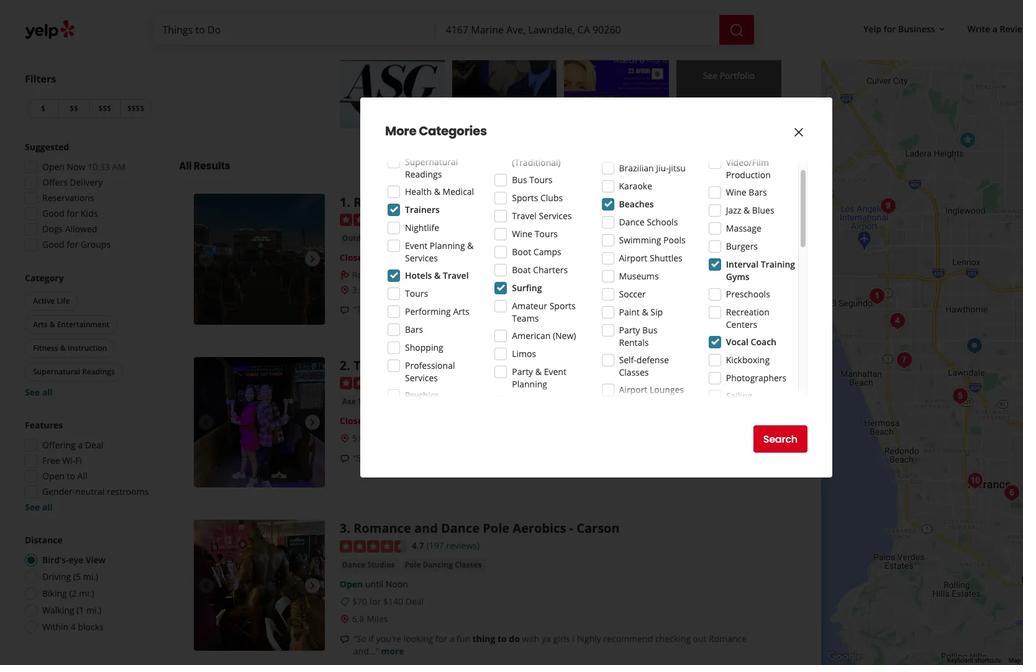 Task type: locate. For each thing, give the bounding box(es) containing it.
bars up blues
[[749, 186, 767, 198]]

recreation
[[726, 306, 770, 318]]

1 vertical spatial see all
[[25, 502, 53, 513]]

do left with
[[509, 633, 520, 645]]

rooftop seating
[[437, 269, 501, 281]]

1 horizontal spatial to
[[444, 304, 453, 316]]

next image for 2 . the axe district
[[305, 415, 320, 430]]

dig it image
[[964, 469, 989, 494]]

&
[[436, 126, 442, 138], [434, 186, 441, 198], [744, 205, 750, 216], [468, 240, 474, 252], [434, 270, 441, 282], [642, 306, 649, 318], [50, 320, 55, 330], [60, 343, 66, 354], [536, 366, 542, 378]]

map
[[1009, 658, 1022, 665]]

0 vertical spatial good
[[42, 208, 64, 219]]

2 horizontal spatial to
[[498, 633, 507, 645]]

0 horizontal spatial party
[[512, 366, 533, 378]]

driving (5 mi.)
[[42, 571, 98, 583]]

a
[[993, 23, 998, 35], [78, 439, 83, 451], [450, 633, 455, 645]]

good for good for groups
[[42, 239, 64, 251]]

all for features
[[42, 502, 53, 513]]

1 vertical spatial american
[[512, 330, 551, 342]]

group containing features
[[21, 420, 154, 514]]

1 horizontal spatial axe
[[380, 357, 403, 374]]

2 vertical spatial slideshow element
[[194, 521, 325, 652]]

classes inside self-defense classes
[[619, 367, 649, 379]]

0 vertical spatial fitness & instruction
[[405, 126, 449, 150]]

deal right offering
[[85, 439, 103, 451]]

1 closed from the top
[[340, 252, 368, 264]]

2 vertical spatial reviews)
[[447, 540, 480, 552]]

16 chevron down v2 image
[[938, 24, 948, 34]]

closed
[[340, 252, 368, 264], [340, 415, 368, 427]]

4.7 star rating image
[[340, 541, 407, 553]]

fitness & instruction inside more categories dialog
[[405, 126, 449, 150]]

1 horizontal spatial event
[[544, 366, 567, 378]]

3 . from the top
[[347, 521, 351, 537]]

0 horizontal spatial all
[[77, 471, 87, 482]]

next image
[[305, 415, 320, 430], [305, 579, 320, 593]]

see all button for category
[[25, 387, 53, 398]]

2 horizontal spatial dance
[[619, 216, 645, 228]]

hotels & travel
[[405, 270, 469, 282]]

offering a deal
[[42, 439, 103, 451]]

0 horizontal spatial more
[[381, 646, 404, 658]]

tours down (traditional)
[[530, 174, 553, 186]]

0 vertical spatial see
[[703, 70, 718, 82]]

mi.) right (1
[[86, 605, 102, 617]]

dance down 4.7 star rating image
[[342, 560, 366, 571]]

1 vertical spatial all
[[42, 502, 53, 513]]

& right "hotels"
[[434, 270, 441, 282]]

1 vertical spatial pole
[[405, 560, 421, 571]]

beaches
[[619, 198, 654, 210]]

1 reviews) from the top
[[447, 214, 480, 225]]

romance and dance pole aerobics - carson image
[[194, 521, 325, 652]]

1 see all button from the top
[[25, 387, 53, 398]]

0 vertical spatial deal
[[85, 439, 103, 451]]

thing right best
[[419, 304, 442, 316]]

photographers
[[726, 372, 787, 384]]

see up 'features'
[[25, 387, 40, 398]]

to down wi-
[[67, 471, 75, 482]]

closed down outdoor
[[340, 252, 368, 264]]

1 vertical spatial 16 marker v2 image
[[340, 434, 350, 444]]

miles right 6.8 at left bottom
[[367, 614, 388, 625]]

torrance certified farmers' market image
[[1000, 481, 1024, 506]]

& down active life button
[[50, 320, 55, 330]]

2 all from the top
[[42, 502, 53, 513]]

miles down romantic vibe
[[367, 284, 388, 296]]

0 vertical spatial wine
[[726, 186, 747, 198]]

1 vertical spatial and
[[415, 521, 438, 537]]

party for party bus rentals
[[619, 324, 641, 336]]

write a review link
[[963, 18, 1024, 40]]

instruction inside button
[[68, 343, 107, 354]]

burgers
[[726, 241, 758, 252]]

2 slideshow element from the top
[[194, 357, 325, 488]]

0 vertical spatial romance
[[354, 521, 411, 537]]

all down gender-
[[42, 502, 53, 513]]

sports inside amateur sports teams
[[550, 300, 576, 312]]

classes inside button
[[455, 560, 482, 571]]

0 horizontal spatial fitness & instruction
[[33, 343, 107, 354]]

event up pm
[[405, 240, 428, 252]]

0 vertical spatial until
[[371, 252, 389, 264]]

for for groups
[[67, 239, 78, 251]]

1 horizontal spatial fitness
[[405, 126, 434, 138]]

0 vertical spatial group
[[21, 141, 154, 255]]

services for professional services
[[405, 372, 438, 384]]

1 see all from the top
[[25, 387, 53, 398]]

pole down 4.7
[[405, 560, 421, 571]]

airport down self-defense classes
[[619, 384, 648, 396]]

kickboxing
[[726, 354, 770, 366]]

professional services
[[405, 360, 455, 384]]

good down dogs
[[42, 239, 64, 251]]

16 rooftop seating v2 image
[[425, 271, 435, 280]]

event down (new)
[[544, 366, 567, 378]]

a left fun
[[450, 633, 455, 645]]

1
[[340, 194, 347, 211]]

. up 4.8 star rating image
[[347, 194, 351, 211]]

2 next image from the top
[[305, 579, 320, 593]]

0 horizontal spatial rooftop
[[354, 194, 403, 211]]

0 horizontal spatial planning
[[430, 240, 465, 252]]

0 vertical spatial rooftop
[[354, 194, 403, 211]]

previous image
[[199, 579, 214, 593]]

& right health at the top
[[434, 186, 441, 198]]

0 vertical spatial see all
[[25, 387, 53, 398]]

all left results on the left top of page
[[179, 159, 192, 173]]

$$ button
[[58, 99, 89, 118]]

2 vertical spatial dance
[[342, 560, 366, 571]]

for for $140
[[370, 596, 381, 608]]

1 previous image from the top
[[199, 252, 214, 267]]

.
[[347, 194, 351, 211], [347, 357, 351, 374], [347, 521, 351, 537]]

16 speech v2 image
[[340, 635, 350, 645]]

manhattan beach botanical garden image
[[893, 348, 918, 373]]

reviews) for district
[[447, 377, 480, 389]]

& inside party & event planning
[[536, 366, 542, 378]]

party inside party bus rentals
[[619, 324, 641, 336]]

2 . the axe district
[[340, 357, 452, 374]]

1 horizontal spatial do
[[509, 633, 520, 645]]

0 horizontal spatial the
[[384, 304, 397, 316]]

arts
[[453, 306, 470, 318], [33, 320, 48, 330]]

1 vertical spatial instruction
[[68, 343, 107, 354]]

bus down sip
[[643, 324, 658, 336]]

1 vertical spatial supernatural
[[33, 367, 80, 377]]

0 vertical spatial planning
[[430, 240, 465, 252]]

1 16 marker v2 image from the top
[[340, 285, 350, 295]]

planning down (229 reviews)
[[430, 240, 465, 252]]

0 horizontal spatial arts
[[33, 320, 48, 330]]

party up rentals
[[619, 324, 641, 336]]

yelp for business
[[864, 23, 936, 35]]

shuttles
[[650, 252, 683, 264]]

and left helpful.
[[448, 453, 464, 464]]

bus inside party bus rentals
[[643, 324, 658, 336]]

1 horizontal spatial planning
[[512, 379, 548, 390]]

10:33
[[88, 161, 110, 173]]

until down dance studios link
[[365, 579, 384, 591]]

travel up wine tours
[[512, 210, 537, 222]]

for inside the yelp for business button
[[884, 23, 897, 35]]

3 slideshow element from the top
[[194, 521, 325, 652]]

1 vertical spatial wine
[[512, 228, 533, 240]]

rooftop
[[354, 194, 403, 211], [437, 269, 470, 281]]

party down limos
[[512, 366, 533, 378]]

rentals
[[619, 337, 649, 349]]

search image
[[729, 23, 744, 38]]

1 vertical spatial travel
[[443, 270, 469, 282]]

dance up the '(197 reviews)' link
[[441, 521, 480, 537]]

1 good from the top
[[42, 208, 64, 219]]

see all down gender-
[[25, 502, 53, 513]]

arts down active in the left of the page
[[33, 320, 48, 330]]

1 vertical spatial event
[[544, 366, 567, 378]]

miles up was
[[367, 433, 388, 445]]

instruction down entertainment
[[68, 343, 107, 354]]

dance inside button
[[342, 560, 366, 571]]

party & event planning
[[512, 366, 567, 390]]

see portfolio
[[703, 70, 755, 82]]

american
[[512, 144, 551, 156], [512, 330, 551, 342]]

0 vertical spatial slideshow element
[[194, 194, 325, 325]]

reviews) down club at the left of page
[[447, 214, 480, 225]]

1 vertical spatial open
[[42, 471, 65, 482]]

1 vertical spatial miles
[[367, 433, 388, 445]]

0 vertical spatial closed
[[340, 252, 368, 264]]

0 horizontal spatial artfully spaced gallery image
[[194, 0, 325, 23]]

0 vertical spatial artfully spaced gallery image
[[194, 0, 325, 23]]

features
[[25, 420, 63, 431]]

0 horizontal spatial supernatural
[[33, 367, 80, 377]]

tours for wine tours
[[535, 228, 558, 240]]

1 vertical spatial fitness & instruction
[[33, 343, 107, 354]]

karaoke
[[619, 180, 653, 192]]

supernatural readings inside more categories dialog
[[405, 156, 458, 180]]

0 horizontal spatial 5.0
[[352, 433, 365, 445]]

0 horizontal spatial readings
[[82, 367, 115, 377]]

1 vertical spatial supernatural readings
[[33, 367, 115, 377]]

american up (traditional)
[[512, 144, 551, 156]]

at
[[669, 304, 677, 316]]

write a review
[[968, 23, 1024, 35]]

1 next image from the top
[[305, 415, 320, 430]]

see inside "link"
[[703, 70, 718, 82]]

party inside party & event planning
[[512, 366, 533, 378]]

tours for bus tours
[[530, 174, 553, 186]]

2 miles from the top
[[367, 433, 388, 445]]

2 airport from the top
[[619, 384, 648, 396]]

surfing
[[512, 282, 542, 294]]

0 vertical spatial .
[[347, 194, 351, 211]]

segundo
[[502, 194, 555, 211]]

driving
[[42, 571, 71, 583]]

especially
[[531, 304, 570, 316]]

see all for category
[[25, 387, 53, 398]]

slideshow element
[[194, 194, 325, 325], [194, 357, 325, 488], [194, 521, 325, 652]]

option group containing distance
[[21, 535, 154, 638]]

2 vertical spatial group
[[21, 420, 154, 514]]

"staff was very friendly and helpful. fun
[[354, 453, 516, 464]]

fitness
[[405, 126, 434, 138], [33, 343, 58, 354]]

instruction inside more categories dialog
[[405, 139, 449, 150]]

1 horizontal spatial arts
[[453, 306, 470, 318]]

dancing
[[423, 560, 453, 571]]

summer.
[[598, 304, 634, 316]]

16 marker v2 image
[[340, 285, 350, 295], [340, 434, 350, 444]]

deal right $140
[[406, 596, 424, 608]]

(197
[[427, 540, 444, 552]]

a up fi
[[78, 439, 83, 451]]

0 vertical spatial american
[[512, 144, 551, 156]]

google image
[[825, 650, 866, 666]]

to left with
[[498, 633, 507, 645]]

in left los
[[469, 304, 476, 316]]

angeles!
[[495, 304, 529, 316]]

pole
[[483, 521, 510, 537], [405, 560, 421, 571]]

all
[[179, 159, 192, 173], [77, 471, 87, 482]]

more link for rooftop cinema club el segundo
[[736, 304, 759, 316]]

tours up "camps"
[[535, 228, 558, 240]]

more link for romance and dance pole aerobics - carson
[[381, 646, 404, 658]]

5.0 up "staff
[[352, 433, 365, 445]]

1 . from the top
[[347, 194, 351, 211]]

more link down the you're in the bottom left of the page
[[381, 646, 404, 658]]

closed down "axe throwing" button
[[340, 415, 368, 427]]

very
[[395, 453, 413, 464]]

1 vertical spatial readings
[[82, 367, 115, 377]]

1 american from the top
[[512, 144, 551, 156]]

fi
[[75, 455, 82, 467]]

0 horizontal spatial do
[[456, 304, 467, 316]]

see
[[703, 70, 718, 82], [25, 387, 40, 398], [25, 502, 40, 513]]

more link up centers
[[736, 304, 759, 316]]

pole left "aerobics"
[[483, 521, 510, 537]]

yelp
[[864, 23, 882, 35]]

0 vertical spatial more link
[[736, 304, 759, 316]]

carson
[[577, 521, 620, 537]]

map region
[[743, 0, 1024, 666]]

supernatural down fitness & instruction button
[[33, 367, 80, 377]]

open now 10:33 am
[[42, 161, 126, 173]]

mi.) for driving (5 mi.)
[[83, 571, 98, 583]]

1 vertical spatial next image
[[305, 579, 320, 593]]

0 horizontal spatial sports
[[512, 192, 539, 204]]

arts left los
[[453, 306, 470, 318]]

open for open to all
[[42, 471, 65, 482]]

american down teams
[[512, 330, 551, 342]]

supernatural readings button
[[25, 363, 123, 382]]

0 vertical spatial reviews)
[[447, 214, 480, 225]]

event inside party & event planning
[[544, 366, 567, 378]]

fitness & instruction down arts & entertainment "button"
[[33, 343, 107, 354]]

dance down beaches
[[619, 216, 645, 228]]

see all button up 'features'
[[25, 387, 53, 398]]

classes down the self-
[[619, 367, 649, 379]]

2 16 speech v2 image from the top
[[340, 454, 350, 464]]

services down the professional
[[405, 372, 438, 384]]

see left portfolio
[[703, 70, 718, 82]]

axe throwing link
[[340, 396, 396, 409]]

1 all from the top
[[42, 387, 53, 398]]

wine up boot
[[512, 228, 533, 240]]

& left sip
[[642, 306, 649, 318]]

romance up 4.7 star rating image
[[354, 521, 411, 537]]

previous image
[[199, 252, 214, 267], [199, 415, 214, 430]]

fitness & instruction up health at the top
[[405, 126, 449, 150]]

american inside american (traditional)
[[512, 144, 551, 156]]

0 horizontal spatial supernatural readings
[[33, 367, 115, 377]]

outdoor movies link
[[340, 233, 405, 245]]

0 horizontal spatial dance
[[342, 560, 366, 571]]

1 miles from the top
[[367, 284, 388, 296]]

axe up 5 star rating image
[[380, 357, 403, 374]]

more up centers
[[736, 304, 759, 316]]

16 speech v2 image left "staff
[[340, 454, 350, 464]]

all down fi
[[77, 471, 87, 482]]

was
[[377, 453, 393, 464]]

0 vertical spatial 16 marker v2 image
[[340, 285, 350, 295]]

the right "is"
[[384, 304, 397, 316]]

segundo..."
[[689, 304, 734, 316]]

3 miles from the top
[[367, 614, 388, 625]]

1 horizontal spatial travel
[[512, 210, 537, 222]]

artfully spaced gallery image
[[194, 0, 325, 23], [956, 128, 981, 153]]

business
[[899, 23, 936, 35]]

dance inside more categories dialog
[[619, 216, 645, 228]]

bars
[[749, 186, 767, 198], [405, 324, 423, 336]]

next image
[[305, 252, 320, 267]]

1 horizontal spatial pole
[[483, 521, 510, 537]]

0 horizontal spatial bus
[[512, 174, 527, 186]]

1 horizontal spatial sports
[[550, 300, 576, 312]]

16 speech v2 image
[[340, 306, 350, 316], [340, 454, 350, 464]]

group
[[21, 141, 154, 255], [22, 272, 154, 399], [21, 420, 154, 514]]

reviews) inside "link"
[[447, 214, 480, 225]]

5.0 up psychics
[[412, 377, 424, 389]]

& inside event planning & services
[[468, 240, 474, 252]]

travel right 16 rooftop seating v2 icon
[[443, 270, 469, 282]]

2 good from the top
[[42, 239, 64, 251]]

schools
[[647, 216, 678, 228]]

0 vertical spatial services
[[539, 210, 572, 222]]

supernatural readings up health & medical
[[405, 156, 458, 180]]

4
[[71, 622, 76, 633]]

2 closed from the top
[[340, 415, 368, 427]]

2 see all button from the top
[[25, 502, 53, 513]]

offers delivery
[[42, 177, 103, 188]]

0 vertical spatial thing
[[419, 304, 442, 316]]

readings down fitness & instruction button
[[82, 367, 115, 377]]

neutral
[[75, 486, 105, 498]]

camps
[[534, 246, 562, 258]]

1 vertical spatial artfully spaced gallery image
[[956, 128, 981, 153]]

mi.) for biking (2 mi.)
[[79, 588, 94, 600]]

mi.) right the (5
[[83, 571, 98, 583]]

party for party & event planning
[[512, 366, 533, 378]]

romance inside with ya girls i highly recommend checking out romance and..."
[[709, 633, 747, 645]]

arts & entertainment button
[[25, 316, 118, 334]]

planning inside event planning & services
[[430, 240, 465, 252]]

planning down limos
[[512, 379, 548, 390]]

suggested
[[25, 141, 69, 153]]

1 vertical spatial see
[[25, 387, 40, 398]]

0 horizontal spatial instruction
[[68, 343, 107, 354]]

medical
[[443, 186, 474, 198]]

fitness down arts & entertainment "button"
[[33, 343, 58, 354]]

4.7 link
[[412, 539, 424, 553]]

0 vertical spatial all
[[42, 387, 53, 398]]

throwing
[[358, 397, 393, 407]]

good up dogs
[[42, 208, 64, 219]]

5.0 for 5.0 miles
[[352, 433, 365, 445]]

wine up jazz
[[726, 186, 747, 198]]

supernatural up health & medical
[[405, 156, 458, 168]]

1 vertical spatial more link
[[381, 646, 404, 658]]

2 american from the top
[[512, 330, 551, 342]]

1 vertical spatial group
[[22, 272, 154, 399]]

services down "clubs" at the right of page
[[539, 210, 572, 222]]

2 . from the top
[[347, 357, 351, 374]]

3
[[340, 521, 347, 537]]

categories
[[419, 122, 487, 140]]

2 the from the left
[[582, 304, 596, 316]]

info icon image
[[505, 270, 515, 280], [505, 270, 515, 280]]

$$$
[[99, 103, 111, 114]]

& up rooftop seating
[[468, 240, 474, 252]]

map d
[[1009, 658, 1024, 665]]

16 speech v2 image left "this
[[340, 306, 350, 316]]

1 horizontal spatial party
[[619, 324, 641, 336]]

None search field
[[153, 15, 757, 45]]

out
[[693, 633, 707, 645]]

group containing suggested
[[21, 141, 154, 255]]

good for kids
[[42, 208, 98, 219]]

closed for closed
[[340, 415, 368, 427]]

& down limos
[[536, 366, 542, 378]]

pole dancing classes
[[405, 560, 482, 571]]

(197 reviews) link
[[427, 539, 480, 553]]

with ya girls i highly recommend checking out romance and..."
[[354, 633, 747, 658]]

instruction up health at the top
[[405, 139, 449, 150]]

2 reviews) from the top
[[447, 377, 480, 389]]

do left los
[[456, 304, 467, 316]]

. for 3
[[347, 521, 351, 537]]

1 vertical spatial fitness
[[33, 343, 58, 354]]

1 vertical spatial mi.)
[[79, 588, 94, 600]]

2 see all from the top
[[25, 502, 53, 513]]

event planning & services
[[405, 240, 474, 264]]

16 marker v2 image
[[340, 615, 350, 625]]

1 16 speech v2 image from the top
[[340, 306, 350, 316]]

1 airport from the top
[[619, 252, 648, 264]]

good for good for kids
[[42, 208, 64, 219]]

and up 4.7 'link'
[[415, 521, 438, 537]]

5.0 for 5.0
[[412, 377, 424, 389]]

& down arts & entertainment "button"
[[60, 343, 66, 354]]

for for business
[[884, 23, 897, 35]]

1 horizontal spatial the
[[582, 304, 596, 316]]

axe
[[380, 357, 403, 374], [342, 397, 356, 407]]

1 vertical spatial rooftop
[[437, 269, 470, 281]]

open up offers
[[42, 161, 65, 173]]

16 marker v2 image left 5.0 miles
[[340, 434, 350, 444]]

slideshow element for 2
[[194, 357, 325, 488]]

$$
[[70, 103, 78, 114]]

open for open until noon
[[340, 579, 363, 591]]

2 16 marker v2 image from the top
[[340, 434, 350, 444]]

jiu-
[[657, 162, 669, 174]]

. left the
[[347, 357, 351, 374]]

1 horizontal spatial instruction
[[405, 139, 449, 150]]

until for romance
[[365, 579, 384, 591]]

3 reviews) from the top
[[447, 540, 480, 552]]

group containing category
[[22, 272, 154, 399]]

16 marker v2 image left the 3.5
[[340, 285, 350, 295]]

1 vertical spatial a
[[78, 439, 83, 451]]

romantic vibe
[[352, 269, 410, 281]]

axe left throwing
[[342, 397, 356, 407]]

2 vertical spatial services
[[405, 372, 438, 384]]

reviews) down 3 . romance and dance pole aerobics - carson
[[447, 540, 480, 552]]

1 vertical spatial good
[[42, 239, 64, 251]]

for up "dogs allowed"
[[67, 208, 78, 219]]

0 horizontal spatial pole
[[405, 560, 421, 571]]

1 horizontal spatial classes
[[619, 367, 649, 379]]

1 slideshow element from the top
[[194, 194, 325, 325]]

(2
[[69, 588, 77, 600]]

recommend
[[604, 633, 653, 645]]

for right yelp
[[884, 23, 897, 35]]

search button
[[754, 426, 808, 453]]

readings up health at the top
[[405, 168, 442, 180]]

sports up (new)
[[550, 300, 576, 312]]

option group
[[21, 535, 154, 638]]

yelp for business button
[[859, 18, 953, 40]]

2 vertical spatial to
[[498, 633, 507, 645]]

16 romantic vibe v2 image
[[340, 271, 350, 280]]

next image for 3 . romance and dance pole aerobics - carson
[[305, 579, 320, 593]]

0 vertical spatial fitness
[[405, 126, 434, 138]]

services inside the professional services
[[405, 372, 438, 384]]

2 previous image from the top
[[199, 415, 214, 430]]

1 horizontal spatial supernatural readings
[[405, 156, 458, 180]]

0 vertical spatial miles
[[367, 284, 388, 296]]

4.7
[[412, 540, 424, 552]]

mi.) for walking (1 mi.)
[[86, 605, 102, 617]]

fitness up health at the top
[[405, 126, 434, 138]]

0 horizontal spatial classes
[[455, 560, 482, 571]]

0 vertical spatial travel
[[512, 210, 537, 222]]

wine for wine tours
[[512, 228, 533, 240]]

. for 2
[[347, 357, 351, 374]]

classes for defense
[[619, 367, 649, 379]]

miles for rooftop cinema club el segundo
[[367, 284, 388, 296]]

& inside fitness & instruction
[[436, 126, 442, 138]]

coach
[[751, 336, 777, 348]]

performing arts
[[405, 306, 470, 318]]

tours down "hotels"
[[405, 288, 428, 300]]

0 vertical spatial previous image
[[199, 252, 214, 267]]

rooftop right 16 rooftop seating v2 icon
[[437, 269, 470, 281]]

see all button down gender-
[[25, 502, 53, 513]]

mi.) right (2
[[79, 588, 94, 600]]

reviews) right (126
[[447, 377, 480, 389]]

0 horizontal spatial to
[[67, 471, 75, 482]]



Task type: vqa. For each thing, say whether or not it's contained in the screenshot.
1st "Ice" from the top
no



Task type: describe. For each thing, give the bounding box(es) containing it.
vocal coach
[[726, 336, 777, 348]]

close image
[[792, 125, 807, 140]]

for left fun
[[436, 633, 448, 645]]

review
[[1001, 23, 1024, 35]]

1 horizontal spatial a
[[450, 633, 455, 645]]

arts & entertainment
[[33, 320, 110, 330]]

cinema
[[406, 194, 453, 211]]

1 vertical spatial all
[[77, 471, 87, 482]]

groups
[[81, 239, 111, 251]]

arts inside more categories dialog
[[453, 306, 470, 318]]

portfolio
[[720, 70, 755, 82]]

16 deal v2 image
[[340, 597, 350, 607]]

district
[[406, 357, 452, 374]]

keyboard shortcuts button
[[948, 657, 1002, 666]]

rooftop cinema club el segundo image
[[194, 194, 325, 325]]

lounges
[[650, 384, 684, 396]]

american for american (traditional)
[[512, 144, 551, 156]]

sip
[[651, 306, 663, 318]]

16 marker v2 image for 5.0 miles
[[340, 434, 350, 444]]

(5
[[73, 571, 81, 583]]

paint & sip
[[619, 306, 663, 318]]

2 in from the left
[[573, 304, 580, 316]]

miles for romance and dance pole aerobics - carson
[[367, 614, 388, 625]]

all for category
[[42, 387, 53, 398]]

0 vertical spatial pole
[[483, 521, 510, 537]]

within 4 blocks
[[42, 622, 104, 633]]

(197 reviews)
[[427, 540, 480, 552]]

$70
[[352, 596, 367, 608]]

axe inside button
[[342, 397, 356, 407]]

seating
[[472, 269, 501, 281]]

distance
[[25, 535, 63, 546]]

aerobics
[[513, 521, 567, 537]]

airport for airport shuttles
[[619, 252, 648, 264]]

1 vertical spatial more
[[381, 646, 404, 658]]

gender-neutral restrooms
[[42, 486, 149, 498]]

0 horizontal spatial bars
[[405, 324, 423, 336]]

closed for closed until 7:00 pm
[[340, 252, 368, 264]]

dogs allowed
[[42, 223, 97, 235]]

sailing
[[726, 390, 753, 402]]

0 vertical spatial more
[[736, 304, 759, 316]]

studios
[[368, 560, 395, 571]]

1 horizontal spatial thing
[[473, 633, 496, 645]]

more categories dialog
[[0, 0, 1024, 666]]

0 horizontal spatial travel
[[443, 270, 469, 282]]

outdoor
[[342, 233, 374, 244]]

16 marker v2 image for 3.5 miles
[[340, 285, 350, 295]]

fitness inside fitness & instruction button
[[33, 343, 58, 354]]

allowed
[[65, 223, 97, 235]]

1 vertical spatial deal
[[406, 596, 424, 608]]

fun
[[499, 453, 514, 464]]

sports clubs
[[512, 192, 563, 204]]

supernatural inside more categories dialog
[[405, 156, 458, 168]]

2 vertical spatial tours
[[405, 288, 428, 300]]

classes for dancing
[[455, 560, 482, 571]]

1 horizontal spatial artfully spaced gallery image
[[956, 128, 981, 153]]

dance for dance studios
[[342, 560, 366, 571]]

hotels
[[405, 270, 432, 282]]

16 speech v2 image for 1
[[340, 306, 350, 316]]

planning inside party & event planning
[[512, 379, 548, 390]]

"so if you're looking for a fun thing to do
[[354, 633, 520, 645]]

readings inside more categories dialog
[[405, 168, 442, 180]]

the
[[354, 357, 377, 374]]

keyboard
[[948, 658, 974, 665]]

free
[[42, 455, 60, 467]]

checking
[[656, 633, 691, 645]]

shortcuts
[[975, 658, 1002, 665]]

reviews) for club
[[447, 214, 480, 225]]

rooftop cinema club el segundo link
[[354, 194, 555, 211]]

1 vertical spatial dance
[[441, 521, 480, 537]]

1 horizontal spatial and
[[448, 453, 464, 464]]

4.8 star rating image
[[340, 214, 407, 226]]

0 vertical spatial to
[[444, 304, 453, 316]]

to inside group
[[67, 471, 75, 482]]

until for rooftop
[[371, 252, 389, 264]]

limos
[[512, 348, 537, 360]]

previous image for 1
[[199, 252, 214, 267]]

& inside button
[[60, 343, 66, 354]]

american for american (new)
[[512, 330, 551, 342]]

slideshow element for 1
[[194, 194, 325, 325]]

am
[[112, 161, 126, 173]]

gyms
[[726, 271, 750, 283]]

noon
[[386, 579, 408, 591]]

kids
[[81, 208, 98, 219]]

slideshow element for 3
[[194, 521, 325, 652]]

see portfolio link
[[677, 24, 782, 128]]

a for write
[[993, 23, 998, 35]]

write
[[968, 23, 991, 35]]

closed until 7:00 pm
[[340, 252, 424, 264]]

$140
[[384, 596, 403, 608]]

pole inside button
[[405, 560, 421, 571]]

see for category
[[25, 387, 40, 398]]

(126
[[427, 377, 444, 389]]

readings inside supernatural readings button
[[82, 367, 115, 377]]

airport for airport lounges
[[619, 384, 648, 396]]

gender-
[[42, 486, 75, 498]]

supernatural inside button
[[33, 367, 80, 377]]

more categories
[[385, 122, 487, 140]]

open for open now 10:33 am
[[42, 161, 65, 173]]

helpful.
[[466, 453, 496, 464]]

museums
[[619, 270, 659, 282]]

$$$$
[[127, 103, 144, 114]]

los
[[479, 304, 493, 316]]

a for offering
[[78, 439, 83, 451]]

dance schools
[[619, 216, 678, 228]]

the spheres of macarthur park image
[[886, 309, 911, 334]]

0 vertical spatial do
[[456, 304, 467, 316]]

swimming
[[619, 234, 662, 246]]

bird's-eye view
[[42, 554, 106, 566]]

services for travel services
[[539, 210, 572, 222]]

dance for dance schools
[[619, 216, 645, 228]]

club
[[457, 194, 484, 211]]

fitness & instruction inside button
[[33, 343, 107, 354]]

0 horizontal spatial and
[[415, 521, 438, 537]]

services inside event planning & services
[[405, 252, 438, 264]]

fitness inside fitness & instruction
[[405, 126, 434, 138]]

psychics
[[405, 390, 439, 402]]

ya
[[542, 633, 551, 645]]

event inside event planning & services
[[405, 240, 428, 252]]

previous image for 2
[[199, 415, 214, 430]]

fitness & instruction button
[[25, 339, 115, 358]]

0 vertical spatial bars
[[749, 186, 767, 198]]

arts inside arts & entertainment "button"
[[33, 320, 48, 330]]

wine for wine bars
[[726, 186, 747, 198]]

restrooms
[[107, 486, 149, 498]]

(traditional)
[[512, 157, 561, 168]]

skate farm image
[[949, 384, 974, 409]]

filters
[[25, 72, 56, 86]]

(126 reviews) link
[[427, 376, 480, 389]]

see for features
[[25, 502, 40, 513]]

romance and dance pole aerobics - carson link
[[354, 521, 620, 537]]

wi-
[[62, 455, 75, 467]]

vibe
[[393, 269, 410, 281]]

airport shuttles
[[619, 252, 683, 264]]

for for kids
[[67, 208, 78, 219]]

teams
[[512, 313, 539, 324]]

el
[[488, 194, 498, 211]]

self-
[[619, 354, 637, 366]]

1 horizontal spatial rooftop
[[437, 269, 470, 281]]

the axe district image
[[194, 357, 325, 488]]

production
[[726, 169, 771, 181]]

see all for features
[[25, 502, 53, 513]]

& right jazz
[[744, 205, 750, 216]]

0 vertical spatial bus
[[512, 174, 527, 186]]

reviews) for dance
[[447, 540, 480, 552]]

view
[[86, 554, 106, 566]]

1 horizontal spatial all
[[179, 159, 192, 173]]

defense
[[637, 354, 669, 366]]

. for 1
[[347, 194, 351, 211]]

& inside "button"
[[50, 320, 55, 330]]

active life
[[33, 296, 70, 306]]

see all button for features
[[25, 502, 53, 513]]

entertainment
[[57, 320, 110, 330]]

soccer
[[619, 288, 646, 300]]

(new)
[[553, 330, 577, 342]]

delivery
[[70, 177, 103, 188]]

i
[[573, 633, 575, 645]]

rooftop cinema club el segundo image
[[865, 284, 890, 309]]

1 in from the left
[[469, 304, 476, 316]]

maze rooms image
[[877, 194, 902, 219]]

supernatural readings inside button
[[33, 367, 115, 377]]

party bus rentals
[[619, 324, 658, 349]]

within
[[42, 622, 68, 633]]

1 the from the left
[[384, 304, 397, 316]]

(229 reviews)
[[427, 214, 480, 225]]

16 speech v2 image for 2
[[340, 454, 350, 464]]

outdoor movies
[[342, 233, 402, 244]]

1 vertical spatial do
[[509, 633, 520, 645]]

video/film production
[[726, 157, 771, 181]]

jazz & blues
[[726, 205, 775, 216]]

airport lounges
[[619, 384, 684, 396]]

5 star rating image
[[340, 377, 407, 390]]

health
[[405, 186, 432, 198]]

fun
[[457, 633, 471, 645]]



